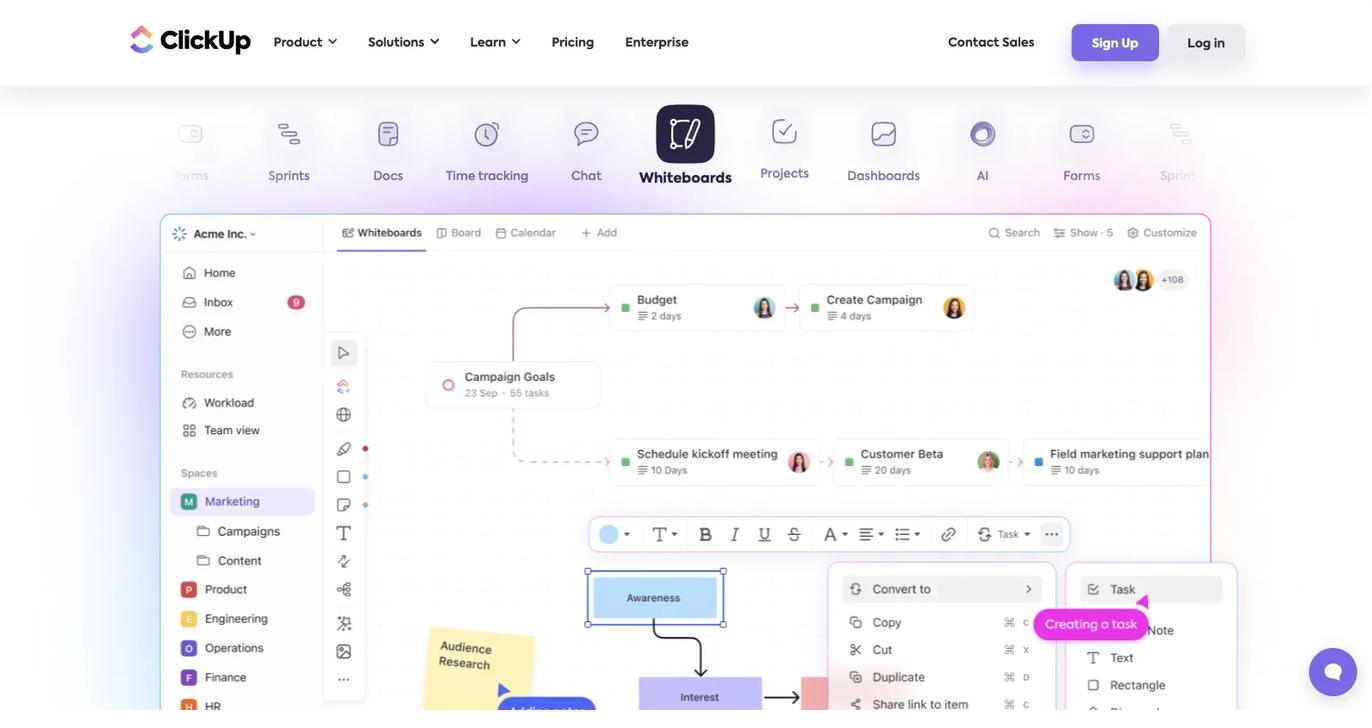 Task type: describe. For each thing, give the bounding box(es) containing it.
learn button
[[462, 25, 530, 60]]

contact sales
[[949, 37, 1035, 49]]

in
[[1215, 38, 1226, 50]]

solutions button
[[360, 25, 448, 60]]

projects button
[[735, 109, 835, 189]]

2 sprints button from the left
[[1132, 110, 1231, 190]]

sign up button
[[1072, 24, 1160, 61]]

sign up
[[1093, 38, 1139, 50]]

solutions
[[368, 37, 425, 49]]

time tracking button
[[438, 110, 537, 190]]

1 forms button from the left
[[141, 110, 240, 190]]

1 forms from the left
[[172, 171, 209, 183]]

product button
[[265, 25, 346, 60]]

chat
[[572, 171, 602, 183]]

ai
[[977, 171, 989, 183]]

tracking
[[478, 171, 529, 183]]

log in
[[1188, 38, 1226, 50]]

2 forms from the left
[[1064, 171, 1101, 183]]

2 docs button from the left
[[1231, 110, 1330, 190]]

enterprise link
[[617, 25, 698, 60]]

sign
[[1093, 38, 1119, 50]]

contact sales link
[[940, 25, 1044, 60]]

whiteboards
[[639, 172, 732, 185]]

clickup image
[[125, 23, 251, 56]]

ai button
[[934, 110, 1033, 190]]



Task type: vqa. For each thing, say whether or not it's contained in the screenshot.
the left Time tracking 'button'
no



Task type: locate. For each thing, give the bounding box(es) containing it.
1 horizontal spatial forms button
[[1033, 110, 1132, 190]]

2 forms button from the left
[[1033, 110, 1132, 190]]

time
[[446, 171, 476, 183]]

sprints button
[[240, 110, 339, 190], [1132, 110, 1231, 190]]

forms button
[[141, 110, 240, 190], [1033, 110, 1132, 190]]

1 sprints button from the left
[[240, 110, 339, 190]]

0 horizontal spatial docs
[[373, 171, 403, 183]]

sprints
[[269, 171, 310, 183], [1161, 171, 1202, 183]]

0 horizontal spatial forms button
[[141, 110, 240, 190]]

up
[[1122, 38, 1139, 50]]

sales
[[1003, 37, 1035, 49]]

dashboards
[[848, 171, 921, 183]]

pricing link
[[543, 25, 603, 60]]

contact
[[949, 37, 1000, 49]]

chat image
[[807, 543, 1259, 710]]

0 horizontal spatial docs button
[[339, 110, 438, 190]]

1 sprints from the left
[[269, 171, 310, 183]]

log in link
[[1167, 24, 1246, 61]]

whiteboards image
[[160, 214, 1212, 710]]

0 horizontal spatial forms
[[172, 171, 209, 183]]

1 horizontal spatial docs button
[[1231, 110, 1330, 190]]

2 sprints from the left
[[1161, 171, 1202, 183]]

pricing
[[552, 37, 594, 49]]

sprints for 2nd sprints button from right
[[269, 171, 310, 183]]

log
[[1188, 38, 1212, 50]]

1 docs from the left
[[373, 171, 403, 183]]

1 horizontal spatial sprints
[[1161, 171, 1202, 183]]

1 horizontal spatial sprints button
[[1132, 110, 1231, 190]]

dashboards button
[[835, 110, 934, 190]]

0 horizontal spatial sprints button
[[240, 110, 339, 190]]

time tracking
[[446, 171, 529, 183]]

chat button
[[537, 110, 636, 190]]

product
[[274, 37, 323, 49]]

2 docs from the left
[[1266, 171, 1296, 183]]

1 horizontal spatial forms
[[1064, 171, 1101, 183]]

forms
[[172, 171, 209, 183], [1064, 171, 1101, 183]]

projects
[[761, 170, 809, 182]]

0 horizontal spatial sprints
[[269, 171, 310, 183]]

docs button
[[339, 110, 438, 190], [1231, 110, 1330, 190]]

1 horizontal spatial docs
[[1266, 171, 1296, 183]]

whiteboards button
[[636, 104, 735, 190]]

1 docs button from the left
[[339, 110, 438, 190]]

sprints for 2nd sprints button
[[1161, 171, 1202, 183]]

learn
[[470, 37, 506, 49]]

docs
[[373, 171, 403, 183], [1266, 171, 1296, 183]]

enterprise
[[626, 37, 689, 49]]



